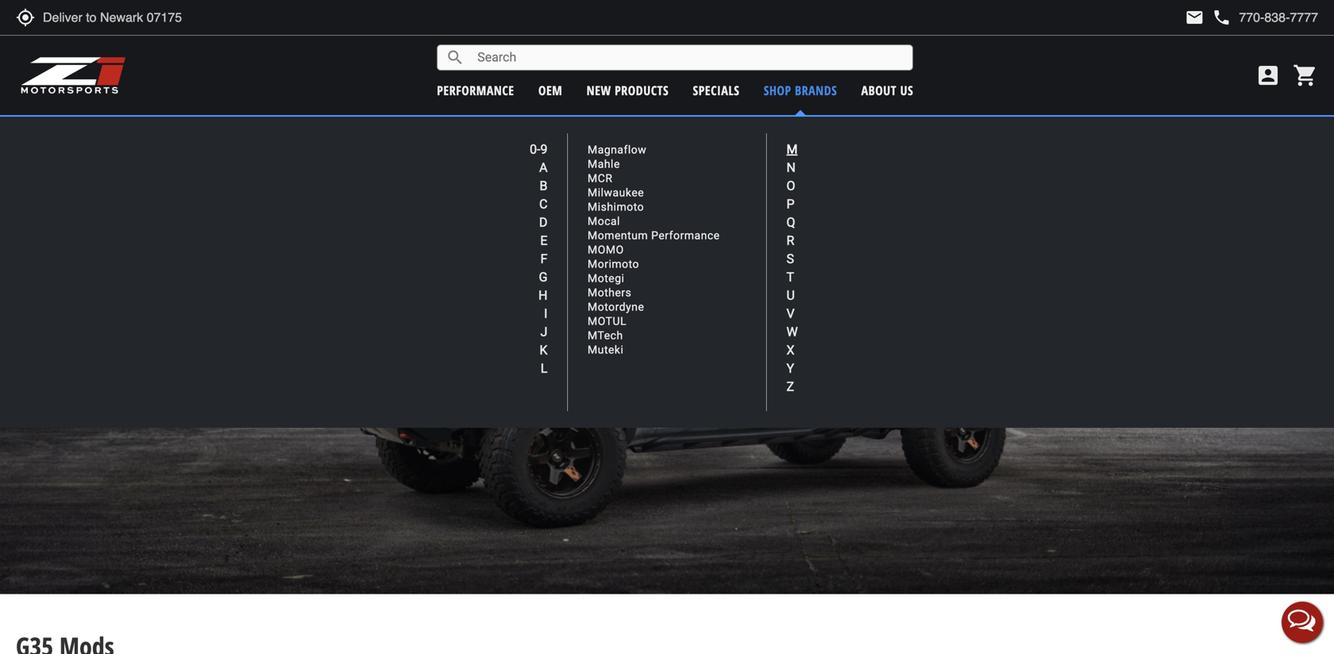 Task type: locate. For each thing, give the bounding box(es) containing it.
about
[[862, 82, 897, 99]]

model)
[[773, 124, 805, 139]]

e
[[541, 233, 548, 248]]

account_box
[[1256, 63, 1282, 88]]

(change
[[734, 124, 770, 139]]

shopping_cart link
[[1290, 63, 1319, 88]]

performance
[[437, 82, 515, 99]]

specials link
[[693, 82, 740, 99]]

performance link
[[437, 82, 515, 99]]

search
[[446, 48, 465, 67]]

mahle
[[588, 158, 620, 171]]

muteki link
[[588, 343, 624, 357]]

l
[[541, 361, 548, 376]]

r
[[787, 233, 795, 248]]

m n o p q r s t u v w x y z
[[787, 142, 798, 395]]

g
[[539, 270, 548, 285]]

a
[[540, 160, 548, 175]]

0-9 a b c d e f g h i j k l
[[530, 142, 548, 376]]

mail phone
[[1186, 8, 1232, 27]]

morimoto
[[588, 258, 640, 271]]

performance
[[652, 229, 720, 242]]

d
[[540, 215, 548, 230]]

account_box link
[[1252, 63, 1286, 88]]

mtech link
[[588, 329, 623, 342]]

mishimoto link
[[588, 200, 644, 214]]

k
[[540, 343, 548, 358]]

oem link
[[539, 82, 563, 99]]

mtech
[[588, 329, 623, 342]]

n
[[787, 160, 796, 175]]

h
[[539, 288, 548, 303]]

motordyne link
[[588, 301, 645, 314]]

muteki
[[588, 343, 624, 357]]

w
[[787, 325, 798, 340]]

i
[[544, 306, 548, 321]]

9
[[541, 142, 548, 157]]

milwaukee link
[[588, 186, 645, 199]]

shopping_cart
[[1294, 63, 1319, 88]]

t
[[787, 270, 795, 285]]

v
[[787, 306, 795, 321]]

q
[[787, 215, 796, 230]]

mothers link
[[588, 286, 632, 299]]

mcr link
[[588, 172, 613, 185]]

about us
[[862, 82, 914, 99]]

u
[[787, 288, 795, 303]]

magnaflow mahle mcr milwaukee mishimoto mocal momentum performance momo morimoto motegi mothers motordyne motul mtech muteki
[[588, 143, 720, 357]]

mcr
[[588, 172, 613, 185]]

y
[[787, 361, 795, 376]]

about us link
[[862, 82, 914, 99]]

c
[[540, 197, 548, 212]]

Search search field
[[465, 45, 913, 70]]

products
[[615, 82, 669, 99]]

(change model)
[[734, 124, 805, 139]]

phone link
[[1213, 8, 1319, 27]]

motordyne
[[588, 301, 645, 314]]

'tis the season spread some cheer with our massive selection of z1 products image
[[0, 0, 1335, 110]]



Task type: describe. For each thing, give the bounding box(es) containing it.
mothers
[[588, 286, 632, 299]]

new products link
[[587, 82, 669, 99]]

momo link
[[588, 243, 624, 256]]

o
[[787, 178, 796, 193]]

momentum
[[588, 229, 649, 242]]

momo
[[588, 243, 624, 256]]

motul link
[[588, 315, 627, 328]]

shop brands link
[[764, 82, 838, 99]]

motegi
[[588, 272, 625, 285]]

motegi link
[[588, 272, 625, 285]]

z1 motorsports logo image
[[20, 56, 127, 95]]

momentum performance link
[[588, 229, 720, 242]]

x
[[787, 343, 795, 358]]

s
[[787, 251, 795, 267]]

mocal
[[588, 215, 621, 228]]

b
[[540, 178, 548, 193]]

m
[[787, 142, 798, 157]]

specials
[[693, 82, 740, 99]]

p
[[787, 197, 795, 212]]

(change model) link
[[734, 124, 805, 139]]

shop brands
[[764, 82, 838, 99]]

mail
[[1186, 8, 1205, 27]]

mahle link
[[588, 158, 620, 171]]

z
[[787, 379, 795, 395]]

mishimoto
[[588, 200, 644, 214]]

new
[[587, 82, 612, 99]]

new products
[[587, 82, 669, 99]]

oem
[[539, 82, 563, 99]]

shop
[[764, 82, 792, 99]]

f
[[541, 251, 548, 267]]

magnaflow
[[588, 143, 647, 156]]

morimoto link
[[588, 258, 640, 271]]

my_location
[[16, 8, 35, 27]]

us
[[901, 82, 914, 99]]

win this truck shop now to get automatically entered image
[[0, 136, 1335, 595]]

j
[[541, 325, 548, 340]]

0-
[[530, 142, 541, 157]]

motul
[[588, 315, 627, 328]]

brands
[[795, 82, 838, 99]]

mocal link
[[588, 215, 621, 228]]

milwaukee
[[588, 186, 645, 199]]

phone
[[1213, 8, 1232, 27]]

mail link
[[1186, 8, 1205, 27]]

magnaflow link
[[588, 143, 647, 156]]



Task type: vqa. For each thing, say whether or not it's contained in the screenshot.
the "Motegi"
yes



